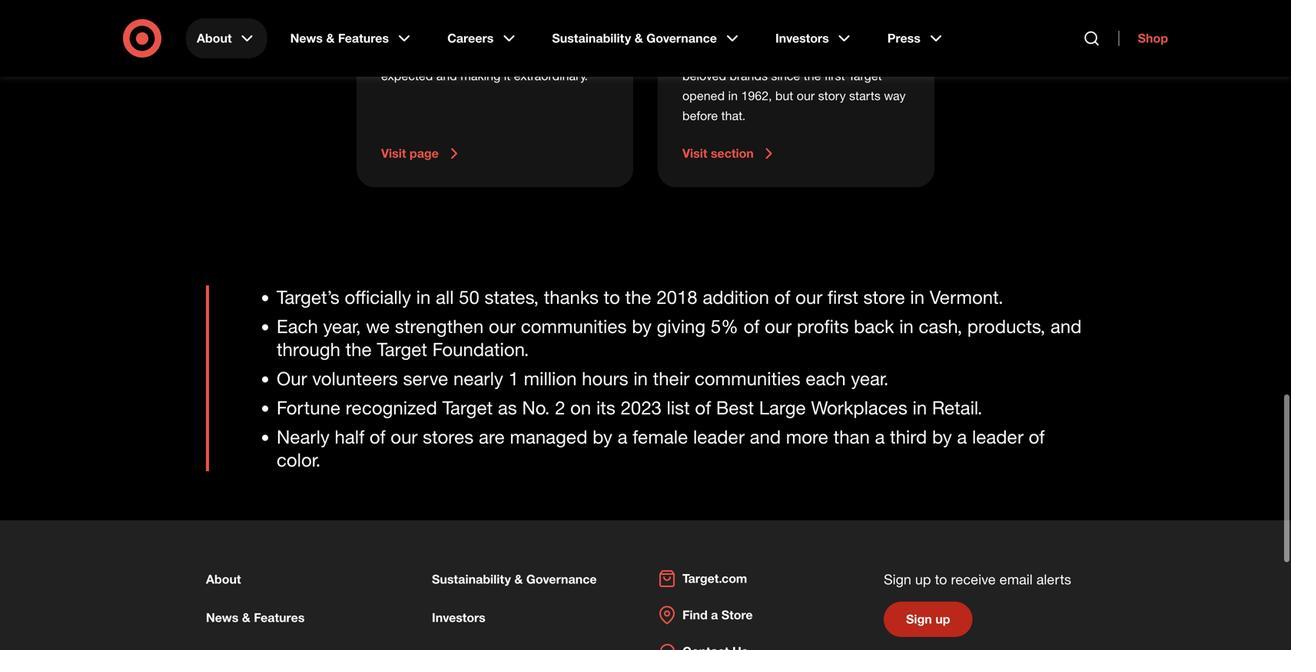 Task type: locate. For each thing, give the bounding box(es) containing it.
0 vertical spatial and
[[436, 68, 457, 83]]

in up that.
[[728, 88, 738, 103]]

0 vertical spatial sustainability & governance
[[552, 31, 717, 46]]

0 vertical spatial about link
[[186, 18, 267, 58]]

0 vertical spatial investors link
[[765, 18, 864, 58]]

sustainability
[[552, 31, 631, 46], [432, 573, 511, 587]]

and down the large at the right
[[750, 426, 781, 448]]

0 horizontal spatial target
[[377, 339, 427, 361]]

our inside we've been one of the world's most beloved brands since the first target opened in 1962, but our story starts way before that.
[[797, 88, 815, 103]]

to
[[604, 286, 620, 309], [935, 572, 947, 588]]

our right the but
[[797, 88, 815, 103]]

o ur volunteers serv e
[[277, 368, 448, 390]]

and inside fortune recognized target as no. 2 on its 2023 list of best large workplaces in retail. nearly half of our stores are managed by a female leader and more than a third by a leader of color.
[[750, 426, 781, 448]]

one
[[750, 48, 770, 63]]

2 horizontal spatial and
[[1050, 315, 1082, 338]]

about link
[[186, 18, 267, 58], [206, 573, 241, 587]]

news for careers
[[290, 31, 323, 46]]

leader down best
[[693, 426, 745, 448]]

all left —
[[441, 48, 453, 63]]

history
[[682, 11, 746, 33]]

it
[[504, 68, 510, 83]]

1 vertical spatial investors
[[432, 611, 485, 626]]

features
[[338, 31, 389, 46], [254, 611, 305, 626]]

the down year,
[[346, 339, 372, 361]]

0 horizontal spatial investors link
[[432, 611, 485, 626]]

0 vertical spatial way
[[510, 48, 531, 63]]

receive
[[951, 572, 996, 588]]

1 horizontal spatial governance
[[646, 31, 717, 46]]

sign up
[[906, 612, 950, 627]]

0 vertical spatial news
[[290, 31, 323, 46]]

up up sign up
[[915, 572, 931, 588]]

leader
[[693, 426, 745, 448], [972, 426, 1024, 448]]

sustainability & governance
[[552, 31, 717, 46], [432, 573, 597, 587]]

communities up best
[[695, 368, 800, 390]]

our left the profits
[[765, 315, 792, 338]]

best
[[716, 397, 754, 419]]

volunteers
[[312, 368, 398, 390]]

0 vertical spatial design
[[419, 11, 480, 33]]

find
[[682, 608, 708, 623]]

2 vertical spatial target
[[442, 397, 493, 419]]

all left 50 on the top of the page
[[436, 286, 454, 309]]

retail.
[[932, 397, 982, 419]]

in right s
[[633, 368, 648, 390]]

2 visit from the left
[[682, 146, 707, 161]]

0 vertical spatial news & features link
[[279, 18, 424, 58]]

1 vertical spatial communities
[[695, 368, 800, 390]]

design up expected
[[381, 48, 419, 63]]

0 vertical spatial sign
[[884, 572, 911, 588]]

visit for history timeline
[[682, 146, 707, 161]]

and right products,
[[1050, 315, 1082, 338]]

n early 1
[[453, 368, 519, 390]]

our up the profits
[[795, 286, 822, 309]]

target down we
[[377, 339, 427, 361]]

since
[[771, 68, 800, 83]]

news & features
[[290, 31, 389, 46], [206, 611, 305, 626]]

0 vertical spatial communities
[[521, 315, 627, 338]]

in up third at the bottom of the page
[[913, 397, 927, 419]]

0 vertical spatial to
[[604, 286, 620, 309]]

we
[[366, 315, 390, 338]]

0 vertical spatial sustainability
[[552, 31, 631, 46]]

1 horizontal spatial and
[[750, 426, 781, 448]]

1 vertical spatial and
[[1050, 315, 1082, 338]]

target up starts
[[848, 68, 882, 83]]

our
[[381, 11, 414, 33]]

2
[[555, 397, 565, 419]]

early
[[464, 368, 503, 390]]

0 horizontal spatial news
[[206, 611, 239, 626]]

a
[[618, 426, 627, 448], [875, 426, 885, 448], [957, 426, 967, 448], [711, 608, 718, 623]]

that.
[[721, 108, 746, 123]]

1 horizontal spatial sustainability
[[552, 31, 631, 46]]

way up it
[[510, 48, 531, 63]]

shop
[[1138, 31, 1168, 46]]

1 horizontal spatial news
[[290, 31, 323, 46]]

sign up to receive email alerts
[[884, 572, 1071, 588]]

in up strengthen
[[416, 286, 431, 309]]

by down retail.
[[932, 426, 952, 448]]

0 horizontal spatial governance
[[526, 573, 597, 587]]

0 horizontal spatial leader
[[693, 426, 745, 448]]

no.
[[522, 397, 550, 419]]

1 vertical spatial news & features
[[206, 611, 305, 626]]

states,
[[485, 286, 539, 309]]

1 horizontal spatial leader
[[972, 426, 1024, 448]]

1 horizontal spatial target
[[442, 397, 493, 419]]

features for sustainability & governance
[[254, 611, 305, 626]]

1 vertical spatial about link
[[206, 573, 241, 587]]

0 vertical spatial all
[[441, 48, 453, 63]]

1 vertical spatial first
[[828, 286, 858, 309]]

& inside 'link'
[[326, 31, 335, 46]]

vermont.
[[930, 286, 1003, 309]]

way
[[510, 48, 531, 63], [884, 88, 906, 103]]

o
[[277, 368, 291, 390]]

way right starts
[[884, 88, 906, 103]]

our
[[488, 48, 506, 63], [797, 88, 815, 103], [795, 286, 822, 309], [489, 315, 516, 338], [765, 315, 792, 338], [391, 426, 418, 448]]

story
[[818, 88, 846, 103]]

features for careers
[[338, 31, 389, 46]]

news & features inside 'link'
[[290, 31, 389, 46]]

as
[[498, 397, 517, 419]]

0 vertical spatial news & features
[[290, 31, 389, 46]]

1 vertical spatial all
[[436, 286, 454, 309]]

to up each year, we strengthen our communities by giving 5% of our profits back in
[[604, 286, 620, 309]]

by down target's officially in all 50 states, thanks to the 2018 addition of our first store in vermont. at the top of page
[[632, 315, 652, 338]]

.
[[524, 339, 529, 361]]

making
[[460, 68, 500, 83]]

all
[[441, 48, 453, 63], [436, 286, 454, 309]]

0 vertical spatial features
[[338, 31, 389, 46]]

a down retail.
[[957, 426, 967, 448]]

design
[[419, 11, 480, 33], [381, 48, 419, 63]]

1 horizontal spatial to
[[935, 572, 947, 588]]

1 vertical spatial sign
[[906, 612, 932, 627]]

1 horizontal spatial features
[[338, 31, 389, 46]]

leader down retail.
[[972, 426, 1024, 448]]

our right it's
[[488, 48, 506, 63]]

1 vertical spatial design
[[381, 48, 419, 63]]

0 vertical spatial target
[[848, 68, 882, 83]]

0 horizontal spatial up
[[915, 572, 931, 588]]

visit for our design approach
[[381, 146, 406, 161]]

most
[[850, 48, 878, 63]]

1 vertical spatial sustainability
[[432, 573, 511, 587]]

foundation
[[432, 339, 524, 361]]

visit left page
[[381, 146, 406, 161]]

1 vertical spatial way
[[884, 88, 906, 103]]

our down states,
[[489, 315, 516, 338]]

0 horizontal spatial way
[[510, 48, 531, 63]]

and inside design for all — it's our way of taking the expected and making it extraordinary.
[[436, 68, 457, 83]]

2 horizontal spatial target
[[848, 68, 882, 83]]

the up since
[[788, 48, 805, 63]]

communities down thanks
[[521, 315, 627, 338]]

2 vertical spatial and
[[750, 426, 781, 448]]

in
[[728, 88, 738, 103], [416, 286, 431, 309], [910, 286, 925, 309], [899, 315, 914, 338], [633, 368, 648, 390], [913, 397, 927, 419]]

fortune
[[277, 397, 340, 419]]

1 vertical spatial target
[[377, 339, 427, 361]]

of
[[535, 48, 545, 63], [774, 48, 784, 63], [774, 286, 790, 309], [744, 315, 760, 338], [695, 397, 711, 419], [370, 426, 385, 448], [1029, 426, 1045, 448]]

first up story
[[824, 68, 845, 83]]

first up the profits
[[828, 286, 858, 309]]

visit section
[[682, 146, 754, 161]]

5%
[[711, 315, 738, 338]]

find a store link
[[658, 607, 753, 625]]

up for sign up to receive email alerts
[[915, 572, 931, 588]]

1962,
[[741, 88, 772, 103]]

1 horizontal spatial visit
[[682, 146, 707, 161]]

0 horizontal spatial features
[[254, 611, 305, 626]]

recognized
[[346, 397, 437, 419]]

the right taking
[[586, 48, 603, 63]]

workplaces
[[811, 397, 907, 419]]

0 vertical spatial first
[[824, 68, 845, 83]]

1 vertical spatial investors link
[[432, 611, 485, 626]]

target's officially in all 50 states, thanks to the 2018 addition of our first store in vermont.
[[277, 286, 1003, 309]]

visit page
[[381, 146, 439, 161]]

a right 'find' at right bottom
[[711, 608, 718, 623]]

target.com link
[[658, 570, 747, 589]]

news & features link for careers
[[279, 18, 424, 58]]

news & features link
[[279, 18, 424, 58], [206, 611, 305, 626]]

sustainability & governance link
[[541, 18, 752, 58], [432, 573, 597, 587]]

0 horizontal spatial sustainability
[[432, 573, 511, 587]]

1 vertical spatial news & features link
[[206, 611, 305, 626]]

1 horizontal spatial investors
[[775, 31, 829, 46]]

sign for sign up to receive email alerts
[[884, 572, 911, 588]]

2023
[[621, 397, 662, 419]]

to left receive
[[935, 572, 947, 588]]

by
[[632, 315, 652, 338], [593, 426, 612, 448], [932, 426, 952, 448]]

careers
[[447, 31, 494, 46]]

1 vertical spatial features
[[254, 611, 305, 626]]

visit page link
[[381, 144, 609, 163]]

and down —
[[436, 68, 457, 83]]

first
[[824, 68, 845, 83], [828, 286, 858, 309]]

target inside cash, products, and through the target foundation
[[377, 339, 427, 361]]

1 horizontal spatial up
[[935, 612, 950, 627]]

1 vertical spatial to
[[935, 572, 947, 588]]

sign down sign up to receive email alerts
[[906, 612, 932, 627]]

design up —
[[419, 11, 480, 33]]

a down 2023 on the bottom
[[618, 426, 627, 448]]

taking
[[549, 48, 582, 63]]

news inside 'link'
[[290, 31, 323, 46]]

news
[[290, 31, 323, 46], [206, 611, 239, 626]]

e
[[438, 368, 448, 390]]

1 horizontal spatial way
[[884, 88, 906, 103]]

1 vertical spatial news
[[206, 611, 239, 626]]

cash,
[[919, 315, 962, 338]]

0 vertical spatial up
[[915, 572, 931, 588]]

year.
[[851, 368, 889, 390]]

0 horizontal spatial and
[[436, 68, 457, 83]]

visit left section
[[682, 146, 707, 161]]

sign up sign up
[[884, 572, 911, 588]]

in inside fortune recognized target as no. 2 on its 2023 list of best large workplaces in retail. nearly half of our stores are managed by a female leader and more than a third by a leader of color.
[[913, 397, 927, 419]]

1 vertical spatial governance
[[526, 573, 597, 587]]

1 leader from the left
[[693, 426, 745, 448]]

1 visit from the left
[[381, 146, 406, 161]]

for
[[423, 48, 437, 63]]

sign
[[884, 572, 911, 588], [906, 612, 932, 627]]

each year, we strengthen our communities by giving 5% of our profits back in
[[277, 315, 914, 338]]

up down sign up to receive email alerts
[[935, 612, 950, 627]]

our down recognized
[[391, 426, 418, 448]]

serv
[[403, 368, 438, 390]]

by down the its
[[593, 426, 612, 448]]

nearly
[[277, 426, 330, 448]]

0 horizontal spatial visit
[[381, 146, 406, 161]]

news & features for sustainability & governance
[[206, 611, 305, 626]]

it's
[[470, 48, 485, 63]]

target down n
[[442, 397, 493, 419]]

1 vertical spatial up
[[935, 612, 950, 627]]



Task type: describe. For each thing, give the bounding box(es) containing it.
we've been one of the world's most beloved brands since the first target opened in 1962, but our story starts way before that.
[[682, 48, 906, 123]]

through
[[277, 339, 340, 361]]

store
[[721, 608, 753, 623]]

history timeline
[[682, 11, 825, 33]]

1 vertical spatial sustainability & governance
[[432, 573, 597, 587]]

0 horizontal spatial investors
[[432, 611, 485, 626]]

stores
[[423, 426, 474, 448]]

—
[[456, 48, 467, 63]]

ur
[[291, 368, 307, 390]]

fortune recognized target as no. 2 on its 2023 list of best large workplaces in retail. nearly half of our stores are managed by a female leader and more than a third by a leader of color.
[[277, 397, 1045, 471]]

its
[[596, 397, 615, 419]]

alerts
[[1036, 572, 1071, 588]]

shop link
[[1119, 31, 1168, 46]]

first inside we've been one of the world's most beloved brands since the first target opened in 1962, but our story starts way before that.
[[824, 68, 845, 83]]

0 horizontal spatial by
[[593, 426, 612, 448]]

news & features link for sustainability & governance
[[206, 611, 305, 626]]

0 vertical spatial governance
[[646, 31, 717, 46]]

addition
[[703, 286, 769, 309]]

target's
[[277, 286, 339, 309]]

design inside design for all — it's our way of taking the expected and making it extraordinary.
[[381, 48, 419, 63]]

cash, products, and through the target foundation
[[277, 315, 1082, 361]]

up for sign up
[[935, 612, 950, 627]]

beloved
[[682, 68, 726, 83]]

1 vertical spatial about
[[206, 573, 241, 587]]

list
[[667, 397, 690, 419]]

section
[[711, 146, 754, 161]]

more
[[786, 426, 828, 448]]

profits
[[797, 315, 849, 338]]

year,
[[323, 315, 361, 338]]

n
[[453, 368, 464, 390]]

1
[[508, 368, 519, 390]]

in right the back
[[899, 315, 914, 338]]

thanks
[[544, 286, 599, 309]]

extraordinary.
[[514, 68, 588, 83]]

opened
[[682, 88, 725, 103]]

our inside design for all — it's our way of taking the expected and making it extraordinary.
[[488, 48, 506, 63]]

news & features for careers
[[290, 31, 389, 46]]

target.com
[[682, 572, 747, 587]]

officially
[[345, 286, 411, 309]]

products,
[[967, 315, 1045, 338]]

managed
[[510, 426, 587, 448]]

target inside we've been one of the world's most beloved brands since the first target opened in 1962, but our story starts way before that.
[[848, 68, 882, 83]]

a right than
[[875, 426, 885, 448]]

expected
[[381, 68, 433, 83]]

50
[[459, 286, 479, 309]]

all inside design for all — it's our way of taking the expected and making it extraordinary.
[[441, 48, 453, 63]]

page
[[410, 146, 439, 161]]

0 vertical spatial sustainability & governance link
[[541, 18, 752, 58]]

find a store
[[682, 608, 753, 623]]

of inside design for all — it's our way of taking the expected and making it extraordinary.
[[535, 48, 545, 63]]

our inside fortune recognized target as no. 2 on its 2023 list of best large workplaces in retail. nearly half of our stores are managed by a female leader and more than a third by a leader of color.
[[391, 426, 418, 448]]

design for all — it's our way of taking the expected and making it extraordinary.
[[381, 48, 603, 83]]

way inside we've been one of the world's most beloved brands since the first target opened in 1962, but our story starts way before that.
[[884, 88, 906, 103]]

press
[[887, 31, 920, 46]]

color.
[[277, 449, 321, 471]]

1 horizontal spatial communities
[[695, 368, 800, 390]]

are
[[479, 426, 505, 448]]

and inside cash, products, and through the target foundation
[[1050, 315, 1082, 338]]

0 horizontal spatial communities
[[521, 315, 627, 338]]

2018
[[656, 286, 697, 309]]

target inside fortune recognized target as no. 2 on its 2023 list of best large workplaces in retail. nearly half of our stores are managed by a female leader and more than a third by a leader of color.
[[442, 397, 493, 419]]

2 horizontal spatial by
[[932, 426, 952, 448]]

but
[[775, 88, 793, 103]]

in inside we've been one of the world's most beloved brands since the first target opened in 1962, but our story starts way before that.
[[728, 88, 738, 103]]

timeline
[[751, 11, 825, 33]]

press link
[[877, 18, 956, 58]]

back
[[854, 315, 894, 338]]

1 horizontal spatial investors link
[[765, 18, 864, 58]]

third
[[890, 426, 927, 448]]

visit section link
[[682, 144, 910, 163]]

0 horizontal spatial to
[[604, 286, 620, 309]]

0 vertical spatial investors
[[775, 31, 829, 46]]

the inside design for all — it's our way of taking the expected and making it extraordinary.
[[586, 48, 603, 63]]

we've
[[682, 48, 715, 63]]

0 vertical spatial about
[[197, 31, 232, 46]]

been
[[718, 48, 746, 63]]

email
[[1000, 572, 1033, 588]]

world's
[[809, 48, 847, 63]]

the down the world's
[[804, 68, 821, 83]]

the left 2018 on the top
[[625, 286, 651, 309]]

hour
[[582, 368, 619, 390]]

giving
[[657, 315, 706, 338]]

news for sustainability & governance
[[206, 611, 239, 626]]

their
[[653, 368, 690, 390]]

approach
[[485, 11, 570, 33]]

of inside we've been one of the world's most beloved brands since the first target opened in 1962, but our story starts way before that.
[[774, 48, 784, 63]]

our design approach
[[381, 11, 570, 33]]

way inside design for all — it's our way of taking the expected and making it extraordinary.
[[510, 48, 531, 63]]

strengthen
[[395, 315, 484, 338]]

million hour s
[[524, 368, 628, 390]]

in right the 'store'
[[910, 286, 925, 309]]

sign for sign up
[[906, 612, 932, 627]]

the inside cash, products, and through the target foundation
[[346, 339, 372, 361]]

large
[[759, 397, 806, 419]]

1 vertical spatial sustainability & governance link
[[432, 573, 597, 587]]

half
[[335, 426, 364, 448]]

s
[[619, 368, 628, 390]]

careers link
[[437, 18, 529, 58]]

each
[[277, 315, 318, 338]]

1 horizontal spatial by
[[632, 315, 652, 338]]

2 leader from the left
[[972, 426, 1024, 448]]

before
[[682, 108, 718, 123]]

on
[[570, 397, 591, 419]]

in their communities each year.
[[633, 368, 889, 390]]

female
[[633, 426, 688, 448]]



Task type: vqa. For each thing, say whether or not it's contained in the screenshot.
the left Visit
yes



